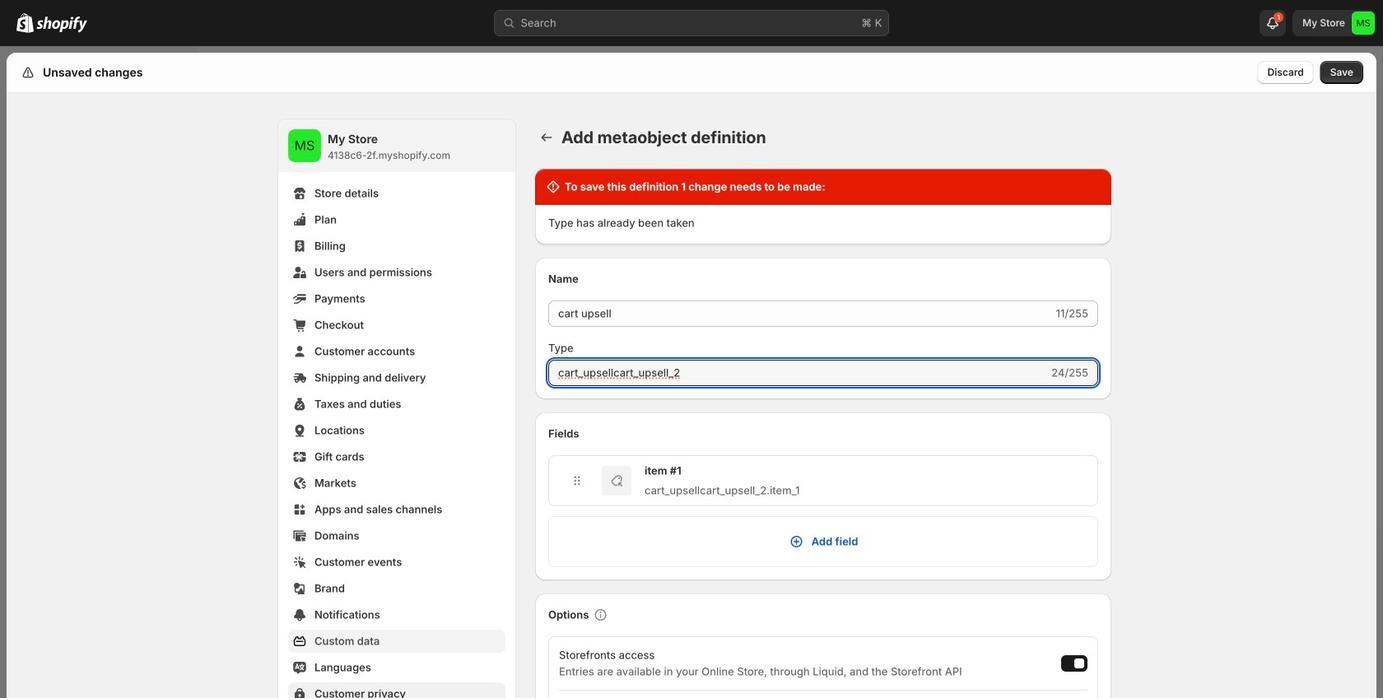 Task type: locate. For each thing, give the bounding box(es) containing it.
shopify image
[[16, 13, 34, 33]]

None text field
[[548, 360, 1048, 386]]

shop settings menu element
[[278, 119, 515, 698]]

toggle storefronts access image
[[1075, 659, 1084, 669]]

my store image
[[1352, 12, 1375, 35]]



Task type: vqa. For each thing, say whether or not it's contained in the screenshot.
EXAMPLES: CART UPSELL, FABRIC COLORS, PRODUCT BUNDLE TEXT BOX
yes



Task type: describe. For each thing, give the bounding box(es) containing it.
settings dialog
[[7, 53, 1377, 698]]

my store image
[[288, 129, 321, 162]]

shopify image
[[36, 16, 87, 33]]

Examples: Cart upsell, Fabric colors, Product bundle text field
[[548, 301, 1053, 327]]



